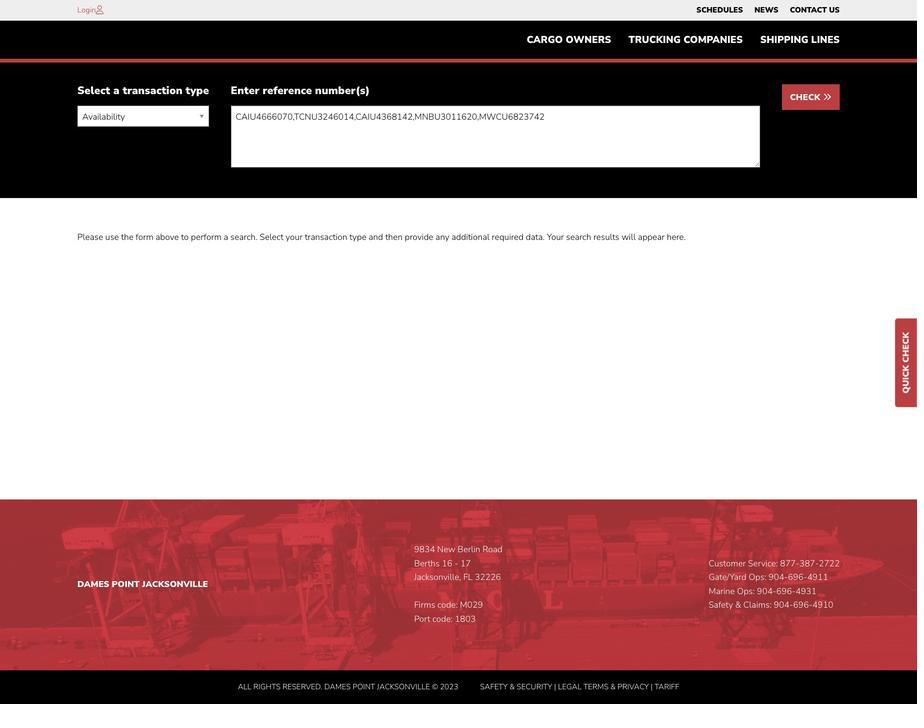 Task type: vqa. For each thing, say whether or not it's contained in the screenshot.
the & inside the Customer Service: 877-387-2722 Gate/Yard Ops: 904-696-4911 Marine Ops: 904-696-4931 Safety & Claims: 904-696-4910
no



Task type: describe. For each thing, give the bounding box(es) containing it.
2722
[[819, 558, 840, 570]]

news link
[[754, 3, 778, 18]]

1 vertical spatial 904-
[[757, 586, 776, 598]]

your
[[286, 232, 303, 244]]

berths
[[414, 558, 440, 570]]

search
[[566, 232, 591, 244]]

port
[[414, 614, 430, 626]]

reference
[[263, 84, 312, 98]]

news
[[754, 5, 778, 15]]

1 vertical spatial code:
[[432, 614, 453, 626]]

legal terms & privacy link
[[558, 682, 649, 693]]

safety & security | legal terms & privacy | tariff
[[480, 682, 679, 693]]

1 horizontal spatial type
[[349, 232, 366, 244]]

1 horizontal spatial &
[[610, 682, 616, 693]]

Enter reference number(s) text field
[[231, 106, 760, 168]]

security
[[517, 682, 552, 693]]

firms code:  m029 port code:  1803
[[414, 600, 483, 626]]

2 vertical spatial 904-
[[774, 600, 793, 612]]

0 vertical spatial transaction
[[123, 84, 182, 98]]

0 vertical spatial point
[[112, 579, 140, 591]]

0 horizontal spatial type
[[186, 84, 209, 98]]

0 horizontal spatial a
[[113, 84, 120, 98]]

all
[[238, 682, 252, 693]]

trucking companies link
[[620, 29, 752, 51]]

customer
[[709, 558, 746, 570]]

1803
[[455, 614, 476, 626]]

tariff
[[655, 682, 679, 693]]

then
[[385, 232, 403, 244]]

0 vertical spatial dames
[[77, 579, 109, 591]]

quick check link
[[895, 319, 917, 408]]

menu bar containing cargo owners
[[518, 29, 848, 51]]

your
[[547, 232, 564, 244]]

0 vertical spatial 696-
[[788, 572, 807, 584]]

4910
[[813, 600, 833, 612]]

companies
[[684, 33, 743, 46]]

trucking
[[629, 33, 681, 46]]

quick
[[900, 365, 912, 394]]

1 horizontal spatial jacksonville
[[377, 682, 430, 693]]

service:
[[748, 558, 778, 570]]

2023
[[440, 682, 458, 693]]

©
[[432, 682, 438, 693]]

1 vertical spatial transaction
[[305, 232, 347, 244]]

appear
[[638, 232, 665, 244]]

customer service: 877-387-2722 gate/yard ops: 904-696-4911 marine ops: 904-696-4931 safety & claims: 904-696-4910
[[709, 558, 840, 612]]

enter reference number(s)
[[231, 84, 370, 98]]

road
[[483, 544, 503, 556]]

any
[[436, 232, 449, 244]]

16
[[442, 558, 452, 570]]

claims:
[[743, 600, 772, 612]]

0 vertical spatial code:
[[437, 600, 458, 612]]

rights
[[253, 682, 281, 693]]

terms
[[583, 682, 609, 693]]

to
[[181, 232, 189, 244]]

1 vertical spatial point
[[353, 682, 375, 693]]

please use the form above to perform a search. select your transaction type and then provide any additional required data. your search results will appear here.
[[77, 232, 686, 244]]

fl
[[463, 572, 473, 584]]

2 vertical spatial 696-
[[793, 600, 813, 612]]

schedules link
[[696, 3, 743, 18]]

-
[[455, 558, 458, 570]]

perform
[[191, 232, 221, 244]]

required
[[492, 232, 524, 244]]

angle double right image
[[823, 93, 832, 101]]

user image
[[96, 5, 104, 14]]

above
[[156, 232, 179, 244]]

shipping lines
[[760, 33, 840, 46]]

1 horizontal spatial a
[[224, 232, 228, 244]]

the
[[121, 232, 133, 244]]

cargo
[[527, 33, 563, 46]]

387-
[[799, 558, 819, 570]]

shipping
[[760, 33, 808, 46]]

cargo owners
[[527, 33, 611, 46]]

dames point jacksonville
[[77, 579, 208, 591]]

1 horizontal spatial dames
[[324, 682, 351, 693]]



Task type: locate. For each thing, give the bounding box(es) containing it.
0 horizontal spatial &
[[510, 682, 515, 693]]

footer containing 9834 new berlin road
[[0, 500, 917, 705]]

results
[[593, 232, 619, 244]]

schedules
[[696, 5, 743, 15]]

2 horizontal spatial &
[[735, 600, 741, 612]]

owners
[[566, 33, 611, 46]]

check inside button
[[790, 92, 823, 104]]

code: up the '1803'
[[437, 600, 458, 612]]

number(s)
[[315, 84, 370, 98]]

1 horizontal spatial point
[[353, 682, 375, 693]]

ops:
[[749, 572, 766, 584], [737, 586, 755, 598]]

data.
[[526, 232, 545, 244]]

type left and on the top left of the page
[[349, 232, 366, 244]]

4931
[[796, 586, 817, 598]]

safety & security link
[[480, 682, 552, 693]]

use
[[105, 232, 119, 244]]

select
[[77, 84, 110, 98], [260, 232, 283, 244]]

dames
[[77, 579, 109, 591], [324, 682, 351, 693]]

0 horizontal spatial check
[[790, 92, 823, 104]]

0 horizontal spatial safety
[[480, 682, 508, 693]]

a
[[113, 84, 120, 98], [224, 232, 228, 244]]

menu bar up shipping
[[691, 3, 845, 18]]

all rights reserved. dames point jacksonville © 2023
[[238, 682, 458, 693]]

berlin
[[458, 544, 480, 556]]

17
[[460, 558, 471, 570]]

additional
[[452, 232, 490, 244]]

0 vertical spatial menu bar
[[691, 3, 845, 18]]

1 horizontal spatial check
[[900, 333, 912, 363]]

contact us
[[790, 5, 840, 15]]

firms
[[414, 600, 435, 612]]

gate/yard
[[709, 572, 747, 584]]

9834
[[414, 544, 435, 556]]

menu bar down schedules link
[[518, 29, 848, 51]]

safety down marine
[[709, 600, 733, 612]]

menu bar
[[691, 3, 845, 18], [518, 29, 848, 51]]

0 vertical spatial a
[[113, 84, 120, 98]]

0 vertical spatial safety
[[709, 600, 733, 612]]

1 vertical spatial type
[[349, 232, 366, 244]]

& inside customer service: 877-387-2722 gate/yard ops: 904-696-4911 marine ops: 904-696-4931 safety & claims: 904-696-4910
[[735, 600, 741, 612]]

904-
[[769, 572, 788, 584], [757, 586, 776, 598], [774, 600, 793, 612]]

1 horizontal spatial |
[[651, 682, 653, 693]]

696-
[[788, 572, 807, 584], [776, 586, 796, 598], [793, 600, 813, 612]]

enter
[[231, 84, 259, 98]]

0 vertical spatial check
[[790, 92, 823, 104]]

4911
[[807, 572, 828, 584]]

safety left security at right bottom
[[480, 682, 508, 693]]

1 horizontal spatial select
[[260, 232, 283, 244]]

footer
[[0, 500, 917, 705]]

and
[[369, 232, 383, 244]]

| left tariff link
[[651, 682, 653, 693]]

1 vertical spatial menu bar
[[518, 29, 848, 51]]

904- right claims:
[[774, 600, 793, 612]]

safety inside customer service: 877-387-2722 gate/yard ops: 904-696-4911 marine ops: 904-696-4931 safety & claims: 904-696-4910
[[709, 600, 733, 612]]

login
[[77, 5, 96, 15]]

0 vertical spatial ops:
[[749, 572, 766, 584]]

904- up claims:
[[757, 586, 776, 598]]

1 horizontal spatial transaction
[[305, 232, 347, 244]]

0 vertical spatial type
[[186, 84, 209, 98]]

1 horizontal spatial safety
[[709, 600, 733, 612]]

0 horizontal spatial dames
[[77, 579, 109, 591]]

contact
[[790, 5, 827, 15]]

0 horizontal spatial point
[[112, 579, 140, 591]]

32226
[[475, 572, 501, 584]]

9834 new berlin road berths 16 - 17 jacksonville, fl 32226
[[414, 544, 503, 584]]

login link
[[77, 5, 96, 15]]

877-
[[780, 558, 800, 570]]

1 vertical spatial jacksonville
[[377, 682, 430, 693]]

0 horizontal spatial select
[[77, 84, 110, 98]]

reserved.
[[282, 682, 322, 693]]

menu bar containing schedules
[[691, 3, 845, 18]]

0 vertical spatial select
[[77, 84, 110, 98]]

please
[[77, 232, 103, 244]]

|
[[554, 682, 556, 693], [651, 682, 653, 693]]

here.
[[667, 232, 686, 244]]

0 horizontal spatial |
[[554, 682, 556, 693]]

lines
[[811, 33, 840, 46]]

safety
[[709, 600, 733, 612], [480, 682, 508, 693]]

ops: up claims:
[[737, 586, 755, 598]]

trucking companies
[[629, 33, 743, 46]]

1 vertical spatial check
[[900, 333, 912, 363]]

privacy
[[618, 682, 649, 693]]

tariff link
[[655, 682, 679, 693]]

quick check
[[900, 333, 912, 394]]

ops: down service:
[[749, 572, 766, 584]]

form
[[136, 232, 153, 244]]

&
[[735, 600, 741, 612], [510, 682, 515, 693], [610, 682, 616, 693]]

0 vertical spatial 904-
[[769, 572, 788, 584]]

cargo owners link
[[518, 29, 620, 51]]

2 | from the left
[[651, 682, 653, 693]]

1 vertical spatial select
[[260, 232, 283, 244]]

1 | from the left
[[554, 682, 556, 693]]

| left the legal
[[554, 682, 556, 693]]

m029
[[460, 600, 483, 612]]

1 vertical spatial 696-
[[776, 586, 796, 598]]

check button
[[782, 85, 840, 110]]

point
[[112, 579, 140, 591], [353, 682, 375, 693]]

1 vertical spatial a
[[224, 232, 228, 244]]

us
[[829, 5, 840, 15]]

& left claims:
[[735, 600, 741, 612]]

1 vertical spatial dames
[[324, 682, 351, 693]]

marine
[[709, 586, 735, 598]]

jacksonville,
[[414, 572, 461, 584]]

transaction
[[123, 84, 182, 98], [305, 232, 347, 244]]

type left enter
[[186, 84, 209, 98]]

provide
[[405, 232, 433, 244]]

select a transaction type
[[77, 84, 209, 98]]

0 horizontal spatial jacksonville
[[142, 579, 208, 591]]

contact us link
[[790, 3, 840, 18]]

check
[[790, 92, 823, 104], [900, 333, 912, 363]]

1 vertical spatial ops:
[[737, 586, 755, 598]]

& right terms
[[610, 682, 616, 693]]

code:
[[437, 600, 458, 612], [432, 614, 453, 626]]

new
[[437, 544, 455, 556]]

1 vertical spatial safety
[[480, 682, 508, 693]]

0 horizontal spatial transaction
[[123, 84, 182, 98]]

type
[[186, 84, 209, 98], [349, 232, 366, 244]]

904- down '877-'
[[769, 572, 788, 584]]

will
[[622, 232, 636, 244]]

& left security at right bottom
[[510, 682, 515, 693]]

legal
[[558, 682, 582, 693]]

0 vertical spatial jacksonville
[[142, 579, 208, 591]]

shipping lines link
[[752, 29, 848, 51]]

search.
[[230, 232, 257, 244]]

code: right the port
[[432, 614, 453, 626]]



